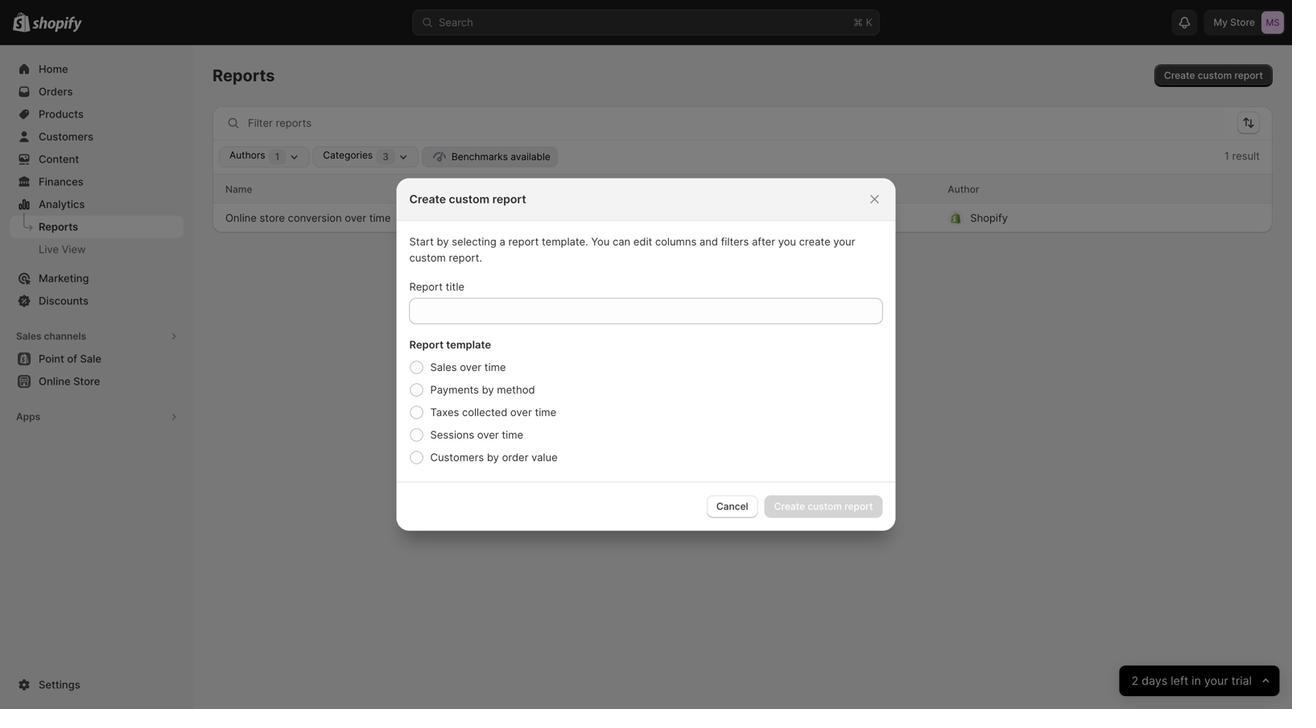 Task type: vqa. For each thing, say whether or not it's contained in the screenshot.
2nd row from the bottom of the 'List of reports' table
yes



Task type: locate. For each thing, give the bounding box(es) containing it.
you
[[778, 236, 796, 248]]

sales channels button
[[10, 325, 184, 348]]

row containing name
[[213, 175, 1273, 204]]

1 vertical spatial report
[[492, 192, 526, 206]]

row up behavior cell at the right top of the page
[[213, 175, 1273, 204]]

1 vertical spatial by
[[482, 384, 494, 396]]

order
[[502, 451, 529, 464]]

view
[[62, 243, 86, 256]]

sales for sales channels
[[16, 331, 41, 342]]

0 horizontal spatial sales
[[16, 331, 41, 342]]

0 horizontal spatial create custom report
[[409, 192, 526, 206]]

settings
[[39, 679, 80, 691]]

create inside button
[[1164, 70, 1195, 81]]

1 horizontal spatial reports
[[213, 66, 275, 85]]

report left 'template'
[[409, 339, 444, 351]]

time right conversion
[[369, 212, 391, 224]]

sales over time
[[430, 361, 506, 374]]

report left title
[[409, 281, 443, 293]]

report inside start by selecting a report template. you can edit columns and filters after you create your custom report.
[[508, 236, 539, 248]]

report
[[1235, 70, 1263, 81], [492, 192, 526, 206], [508, 236, 539, 248]]

reports
[[213, 66, 275, 85], [39, 221, 78, 233]]

custom inside start by selecting a report template. you can edit columns and filters after you create your custom report.
[[409, 252, 446, 264]]

your
[[834, 236, 855, 248]]

shopify
[[970, 212, 1008, 224]]

live view
[[39, 243, 86, 256]]

reports link
[[10, 216, 184, 238]]

row up the filters
[[213, 204, 1273, 233]]

2 vertical spatial by
[[487, 451, 499, 464]]

by for payments
[[482, 384, 494, 396]]

filters
[[721, 236, 749, 248]]

sales left channels at the left top of the page
[[16, 331, 41, 342]]

by right start
[[437, 236, 449, 248]]

time
[[369, 212, 391, 224], [485, 361, 506, 374], [535, 406, 557, 419], [502, 429, 523, 441]]

1 vertical spatial sales
[[430, 361, 457, 374]]

online store conversion over time link
[[225, 210, 391, 226]]

by
[[437, 236, 449, 248], [482, 384, 494, 396], [487, 451, 499, 464]]

channels
[[44, 331, 86, 342]]

create
[[799, 236, 831, 248]]

row containing online store conversion over time
[[213, 204, 1273, 233]]

2 vertical spatial custom
[[409, 252, 446, 264]]

over right conversion
[[345, 212, 366, 224]]

k
[[866, 16, 873, 29]]

title
[[446, 281, 465, 293]]

0 vertical spatial custom
[[1198, 70, 1232, 81]]

1 horizontal spatial create
[[1164, 70, 1195, 81]]

can
[[613, 236, 631, 248]]

custom
[[1198, 70, 1232, 81], [449, 192, 490, 206], [409, 252, 446, 264]]

0 vertical spatial create
[[1164, 70, 1195, 81]]

1 report from the top
[[409, 281, 443, 293]]

by inside start by selecting a report template. you can edit columns and filters after you create your custom report.
[[437, 236, 449, 248]]

0 vertical spatial by
[[437, 236, 449, 248]]

time up payments by method
[[485, 361, 506, 374]]

create
[[1164, 70, 1195, 81], [409, 192, 446, 206]]

sales inside button
[[16, 331, 41, 342]]

1 vertical spatial custom
[[449, 192, 490, 206]]

by for customers
[[487, 451, 499, 464]]

0 vertical spatial report
[[1235, 70, 1263, 81]]

create custom report dialog
[[0, 178, 1292, 531]]

online store conversion over time
[[225, 212, 391, 224]]

0 vertical spatial create custom report
[[1164, 70, 1263, 81]]

1 vertical spatial report
[[409, 339, 444, 351]]

store
[[260, 212, 285, 224]]

1
[[1225, 150, 1230, 162]]

time inside "row"
[[369, 212, 391, 224]]

1 vertical spatial create
[[409, 192, 446, 206]]

1 horizontal spatial sales
[[430, 361, 457, 374]]

time down 'method'
[[535, 406, 557, 419]]

list of reports table
[[213, 175, 1273, 233]]

report template
[[409, 339, 491, 351]]

0 vertical spatial report
[[409, 281, 443, 293]]

by for start
[[437, 236, 449, 248]]

report inside button
[[1235, 70, 1263, 81]]

behavior cell
[[649, 205, 785, 231]]

cancel
[[716, 501, 748, 513]]

sales
[[16, 331, 41, 342], [430, 361, 457, 374]]

2 report from the top
[[409, 339, 444, 351]]

and
[[700, 236, 718, 248]]

sessions over time
[[430, 429, 523, 441]]

2 horizontal spatial custom
[[1198, 70, 1232, 81]]

taxes
[[430, 406, 459, 419]]

1 horizontal spatial custom
[[449, 192, 490, 206]]

row
[[213, 175, 1273, 204], [213, 204, 1273, 233]]

0 horizontal spatial create
[[409, 192, 446, 206]]

by up collected
[[482, 384, 494, 396]]

name
[[225, 183, 252, 195]]

collected
[[462, 406, 507, 419]]

live
[[39, 243, 59, 256]]

2 vertical spatial report
[[508, 236, 539, 248]]

by left order
[[487, 451, 499, 464]]

1 horizontal spatial create custom report
[[1164, 70, 1263, 81]]

over down 'method'
[[510, 406, 532, 419]]

1 vertical spatial create custom report
[[409, 192, 526, 206]]

sales down report template at left top
[[430, 361, 457, 374]]

method
[[497, 384, 535, 396]]

0 horizontal spatial reports
[[39, 221, 78, 233]]

cell
[[798, 205, 935, 231]]

home link
[[10, 58, 184, 81]]

over
[[345, 212, 366, 224], [460, 361, 482, 374], [510, 406, 532, 419], [477, 429, 499, 441]]

report
[[409, 281, 443, 293], [409, 339, 444, 351]]

0 vertical spatial reports
[[213, 66, 275, 85]]

available
[[511, 151, 551, 163]]

⌘ k
[[853, 16, 873, 29]]

payments
[[430, 384, 479, 396]]

2 row from the top
[[213, 204, 1273, 233]]

create custom report
[[1164, 70, 1263, 81], [409, 192, 526, 206]]

0 vertical spatial sales
[[16, 331, 41, 342]]

settings link
[[10, 674, 184, 696]]

over down collected
[[477, 429, 499, 441]]

online
[[225, 212, 257, 224]]

over down 'template'
[[460, 361, 482, 374]]

1 row from the top
[[213, 175, 1273, 204]]

analytics link
[[10, 193, 184, 216]]

sales inside create custom report dialog
[[430, 361, 457, 374]]

home
[[39, 63, 68, 75]]

0 horizontal spatial custom
[[409, 252, 446, 264]]



Task type: describe. For each thing, give the bounding box(es) containing it.
a
[[500, 236, 506, 248]]

behavior
[[655, 212, 698, 224]]

create inside dialog
[[409, 192, 446, 206]]

conversion
[[288, 212, 342, 224]]

customers by order value
[[430, 451, 558, 464]]

start by selecting a report template. you can edit columns and filters after you create your custom report.
[[409, 236, 855, 264]]

create custom report inside button
[[1164, 70, 1263, 81]]

create custom report inside dialog
[[409, 192, 526, 206]]

apps button
[[10, 406, 184, 428]]

cancel button
[[707, 496, 758, 518]]

Report title text field
[[409, 298, 883, 324]]

1 vertical spatial reports
[[39, 221, 78, 233]]

time up order
[[502, 429, 523, 441]]

report title
[[409, 281, 465, 293]]

sales for sales over time
[[430, 361, 457, 374]]

result
[[1232, 150, 1260, 162]]

over inside "row"
[[345, 212, 366, 224]]

you
[[591, 236, 610, 248]]

selecting
[[452, 236, 497, 248]]

after
[[752, 236, 775, 248]]

report for report template
[[409, 339, 444, 351]]

sales channels
[[16, 331, 86, 342]]

edit
[[634, 236, 652, 248]]

⌘
[[853, 16, 863, 29]]

taxes collected over time
[[430, 406, 557, 419]]

shopify image
[[32, 16, 82, 33]]

apps
[[16, 411, 40, 423]]

value
[[531, 451, 558, 464]]

discounts
[[39, 295, 89, 307]]

report.
[[449, 252, 482, 264]]

custom inside button
[[1198, 70, 1232, 81]]

author
[[948, 183, 980, 195]]

sessions
[[430, 429, 474, 441]]

live view link
[[10, 238, 184, 261]]

create custom report button
[[1155, 64, 1273, 87]]

benchmarks available button
[[422, 147, 558, 167]]

benchmarks
[[452, 151, 508, 163]]

template
[[446, 339, 491, 351]]

analytics
[[39, 198, 85, 211]]

discounts link
[[10, 290, 184, 312]]

benchmarks available
[[452, 151, 551, 163]]

columns
[[655, 236, 697, 248]]

payments by method
[[430, 384, 535, 396]]

1 result
[[1225, 150, 1260, 162]]

author button
[[948, 181, 980, 197]]

name button
[[225, 181, 252, 197]]

search
[[439, 16, 473, 29]]

start
[[409, 236, 434, 248]]

template.
[[542, 236, 588, 248]]

customers
[[430, 451, 484, 464]]

report for report title
[[409, 281, 443, 293]]

shopify cell
[[948, 205, 1221, 231]]



